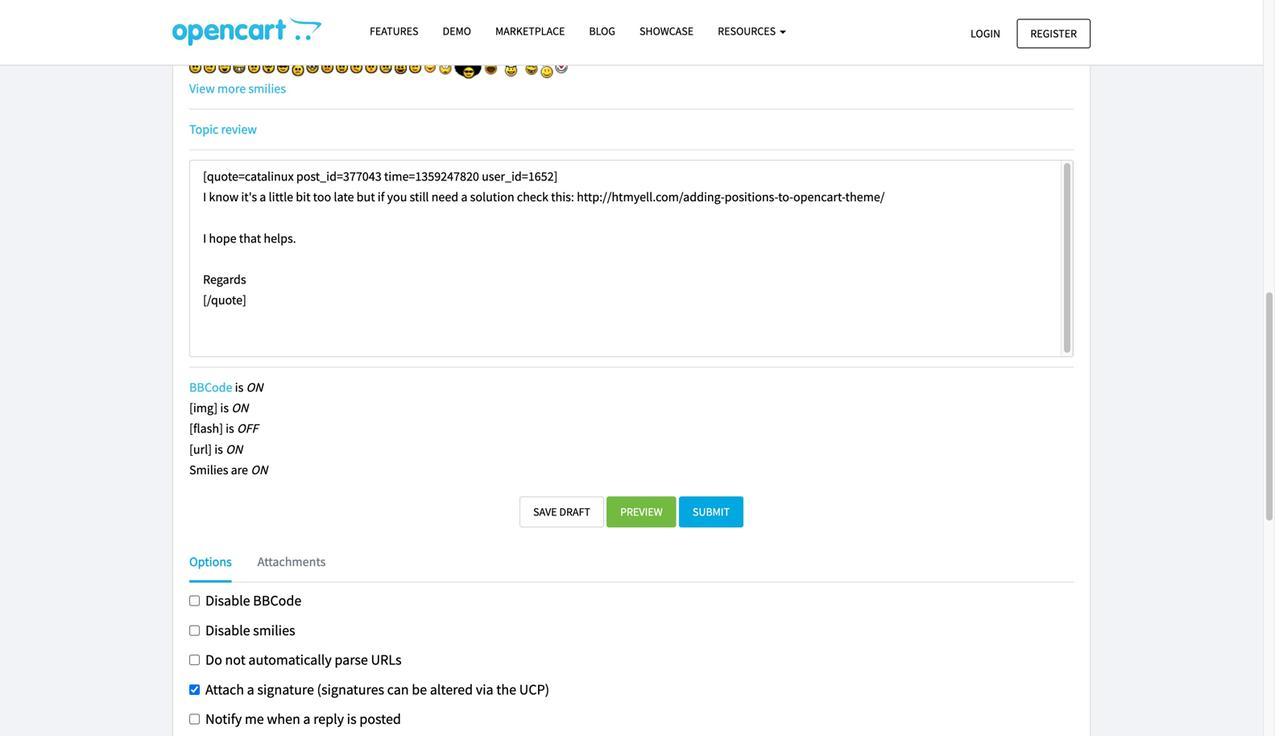 Task type: locate. For each thing, give the bounding box(es) containing it.
smilies down [url] on the left bottom of the page
[[189, 462, 228, 478]]

on
[[246, 380, 263, 396], [231, 400, 248, 416], [226, 441, 243, 457], [251, 462, 268, 478]]

>:d image
[[395, 60, 407, 74]]

a right the attach on the bottom of the page
[[247, 681, 254, 699]]

attach
[[205, 681, 244, 699]]

None submit
[[520, 497, 604, 528], [607, 497, 677, 528], [679, 497, 744, 528], [520, 497, 604, 528], [607, 497, 677, 528], [679, 497, 744, 528]]

notify
[[205, 710, 242, 729]]

attach a signature (signatures can be altered via the ucp)
[[205, 681, 550, 699]]

resources link
[[706, 17, 798, 45]]

smilies
[[248, 80, 286, 97], [253, 621, 295, 640]]

showcase
[[640, 24, 694, 38]]

0 vertical spatial a
[[247, 681, 254, 699]]

:clown: image
[[556, 61, 568, 73]]

is left off at the left of the page
[[226, 421, 234, 437]]

smilies up ;) icon on the top of the page
[[189, 26, 238, 46]]

altered
[[430, 681, 473, 699]]

topic
[[189, 121, 219, 137]]

resources
[[718, 24, 778, 38]]

options
[[189, 554, 232, 570]]

;) image
[[204, 61, 216, 73]]

topic review
[[189, 121, 257, 137]]

0 vertical spatial smilies
[[248, 80, 286, 97]]

signature
[[257, 681, 314, 699]]

do
[[205, 651, 222, 669]]

parse
[[335, 651, 368, 669]]

0 vertical spatial bbcode
[[189, 380, 232, 396]]

bbcode
[[189, 380, 232, 396], [253, 592, 302, 610]]

register
[[1031, 26, 1077, 41]]

1 vertical spatial smilies
[[189, 462, 228, 478]]

1 horizontal spatial bbcode
[[253, 592, 302, 610]]

1 vertical spatial disable
[[205, 621, 250, 640]]

bbcode link
[[189, 380, 232, 396]]

0 horizontal spatial a
[[247, 681, 254, 699]]

a left reply
[[303, 710, 311, 729]]

via
[[476, 681, 494, 699]]

marketplace link
[[483, 17, 577, 45]]

is right [img]
[[220, 400, 229, 416]]

[img]
[[189, 400, 218, 416]]

register link
[[1017, 19, 1091, 48]]

be
[[412, 681, 427, 699]]

8) image
[[277, 61, 289, 73]]

review
[[221, 121, 257, 137]]

smilies
[[189, 26, 238, 46], [189, 462, 228, 478]]

None checkbox
[[189, 596, 200, 606], [189, 625, 200, 636], [189, 655, 200, 666], [189, 596, 200, 606], [189, 625, 200, 636], [189, 655, 200, 666]]

disable down options link
[[205, 592, 250, 610]]

is
[[235, 380, 244, 396], [220, 400, 229, 416], [226, 421, 234, 437], [215, 441, 223, 457], [347, 710, 357, 729]]

0 horizontal spatial bbcode
[[189, 380, 232, 396]]

:p image
[[424, 61, 436, 73]]

1 vertical spatial smilies
[[253, 621, 295, 640]]

me
[[245, 710, 264, 729]]

;d image
[[233, 61, 245, 73]]

bbcode up [img]
[[189, 380, 232, 396]]

smilies down ':o' image
[[248, 80, 286, 97]]

disable up not
[[205, 621, 250, 640]]

1 vertical spatial a
[[303, 710, 311, 729]]

do not automatically parse urls
[[205, 651, 402, 669]]

the
[[497, 681, 517, 699]]

login
[[971, 26, 1001, 41]]

automatically
[[248, 651, 332, 669]]

:crazy: image
[[525, 58, 538, 76]]

disable bbcode
[[205, 592, 302, 610]]

None checkbox
[[189, 685, 200, 695], [189, 714, 200, 725], [189, 685, 200, 695], [189, 714, 200, 725]]

a
[[247, 681, 254, 699], [303, 710, 311, 729]]

0 vertical spatial disable
[[205, 592, 250, 610]]

blog
[[589, 24, 616, 38]]

is right [url] on the left bottom of the page
[[215, 441, 223, 457]]

??? image
[[292, 58, 304, 76]]

marketplace
[[496, 24, 565, 38]]

smilies up automatically
[[253, 621, 295, 640]]

1 smilies from the top
[[189, 26, 238, 46]]

attachments
[[258, 554, 326, 570]]

^ ^ image
[[409, 61, 421, 73]]

: \ image
[[351, 61, 363, 73]]

:) image
[[189, 61, 201, 73]]

:joker: image
[[500, 58, 522, 76]]

1 horizontal spatial a
[[303, 710, 311, 729]]

2 disable from the top
[[205, 621, 250, 640]]

2 smilies from the top
[[189, 462, 228, 478]]

login link
[[957, 19, 1015, 48]]

demo link
[[431, 17, 483, 45]]

bbcode up disable smilies
[[253, 592, 302, 610]]

posted
[[360, 710, 401, 729]]

disable for disable bbcode
[[205, 592, 250, 610]]

1 disable from the top
[[205, 592, 250, 610]]

reply
[[314, 710, 344, 729]]

disable
[[205, 592, 250, 610], [205, 621, 250, 640]]

tab list
[[189, 552, 1074, 583]]

ucp)
[[519, 681, 550, 699]]

: * image
[[365, 61, 377, 73]]

features
[[370, 24, 419, 38]]

view more smilies
[[189, 80, 286, 97]]

o0 image
[[455, 56, 482, 78]]

1 vertical spatial bbcode
[[253, 592, 302, 610]]

[url]
[[189, 441, 212, 457]]

0 vertical spatial smilies
[[189, 26, 238, 46]]



Task type: describe. For each thing, give the bounding box(es) containing it.
blog link
[[577, 17, 628, 45]]

bbcode is on [img] is on [flash] is off [url] is on smilies are on
[[189, 380, 268, 478]]

urls
[[371, 651, 402, 669]]

:choke: image
[[439, 59, 452, 75]]

disable for disable smilies
[[205, 621, 250, 640]]

showcase link
[[628, 17, 706, 45]]

off
[[237, 421, 258, 437]]

notify me when a reply is posted
[[205, 710, 401, 729]]

:( image
[[248, 61, 260, 73]]

tab list containing options
[[189, 552, 1074, 583]]

can
[[387, 681, 409, 699]]

not
[[225, 651, 246, 669]]

options link
[[189, 552, 244, 583]]

:drunk: image
[[541, 56, 553, 78]]

:o image
[[263, 61, 275, 73]]

smilies inside bbcode is on [img] is on [flash] is off [url] is on smilies are on
[[189, 462, 228, 478]]

view more smilies link
[[189, 80, 286, 97]]

when
[[267, 710, 300, 729]]

demo
[[443, 24, 471, 38]]

[flash]
[[189, 421, 223, 437]]

::) image
[[307, 61, 319, 73]]

is right reply
[[347, 710, 357, 729]]

disable smilies
[[205, 621, 295, 640]]

features link
[[358, 17, 431, 45]]

: x image
[[336, 61, 348, 73]]

[quote=catalinux post_id=377043 time=1359247820 user_id=1652] I know it's a little bit too late but if you still need a solution check this: http://htmyell.com/adding-positions-to-opencart-theme/  I hope that helps.  Regards [/quote] text field
[[189, 160, 1074, 357]]

attachments link
[[246, 552, 338, 572]]

view
[[189, 80, 215, 97]]

are
[[231, 462, 248, 478]]

:'( image
[[380, 61, 392, 73]]

bbcode inside bbcode is on [img] is on [flash] is off [url] is on smilies are on
[[189, 380, 232, 396]]

:laugh: image
[[484, 59, 498, 75]]

: [ image
[[321, 61, 333, 73]]

:d image
[[219, 61, 231, 73]]

topic review link
[[189, 121, 257, 137]]

more
[[217, 80, 246, 97]]

is right bbcode link
[[235, 380, 244, 396]]

(signatures
[[317, 681, 384, 699]]



Task type: vqa. For each thing, say whether or not it's contained in the screenshot.
here for Bug reports for 4.x here
no



